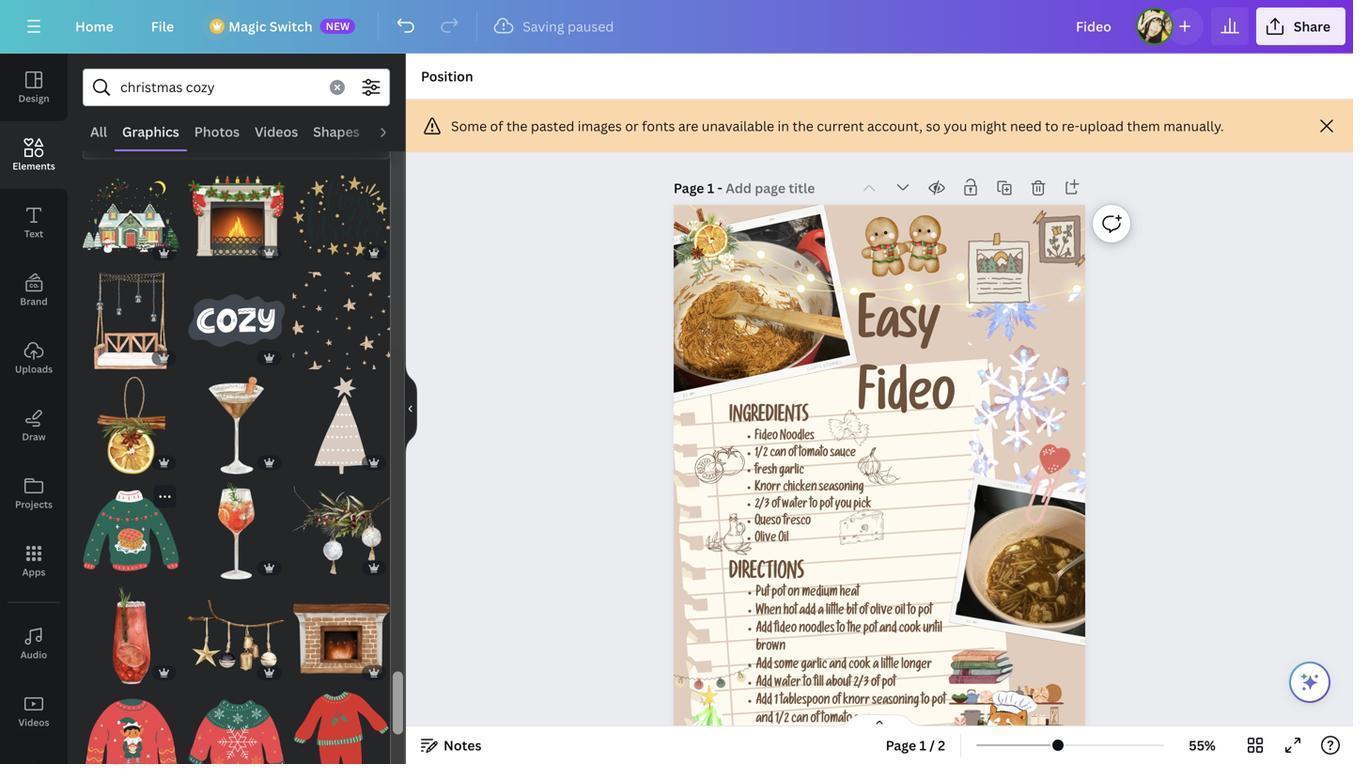Task type: describe. For each thing, give the bounding box(es) containing it.
hide image
[[405, 364, 417, 454]]

christmas fireplace with socks, home fire place image
[[188, 167, 285, 264]]

fonts
[[642, 117, 675, 135]]

all
[[90, 123, 107, 141]]

you inside the fideo noodles 1/2 can of tomato sauce fresh garlic knorr chicken seasoning 2/3 of water to pot you pick queso fresco olive oil
[[836, 499, 852, 512]]

videos inside the side panel tab list
[[18, 716, 49, 729]]

uploads
[[15, 363, 53, 376]]

-
[[718, 179, 723, 197]]

to left fill
[[804, 678, 812, 691]]

share button
[[1257, 8, 1346, 45]]

knorr
[[755, 482, 781, 495]]

page 1 / 2
[[886, 737, 946, 754]]

share
[[1294, 17, 1331, 35]]

0 horizontal spatial a
[[818, 605, 824, 619]]

bit
[[847, 605, 857, 619]]

home
[[75, 17, 114, 35]]

saving
[[523, 17, 565, 35]]

farfalle pasta illustration image
[[829, 410, 869, 446]]

audio inside the side panel tab list
[[20, 649, 47, 661]]

draw
[[22, 431, 46, 443]]

on
[[788, 587, 800, 601]]

brown
[[756, 641, 786, 655]]

add
[[800, 605, 816, 619]]

pot left on
[[772, 587, 786, 601]]

medium
[[802, 587, 838, 601]]

fideo
[[775, 623, 797, 637]]

0 horizontal spatial cook
[[849, 659, 871, 673]]

or
[[625, 117, 639, 135]]

fideo for fideo noodles 1/2 can of tomato sauce fresh garlic knorr chicken seasoning 2/3 of water to pot you pick queso fresco olive oil
[[755, 431, 778, 444]]

account,
[[868, 117, 923, 135]]

1 horizontal spatial little
[[881, 659, 900, 673]]

about
[[826, 678, 852, 691]]

main menu bar
[[0, 0, 1354, 54]]

paused
[[568, 17, 614, 35]]

seasoning inside the fideo noodles 1/2 can of tomato sauce fresh garlic knorr chicken seasoning 2/3 of water to pot you pick queso fresco olive oil
[[819, 482, 864, 495]]

1/2 inside put pot on medium heat when hot add a little bit of olive oil to pot add fideo noodles to the pot and cook until brown add some garlic and cook a little longer add water to fill about 2/3 of pot add 1 tablespoon of knorr seasoning to pot and 1/2 can of tomato sauce
[[776, 714, 789, 727]]

pot inside the fideo noodles 1/2 can of tomato sauce fresh garlic knorr chicken seasoning 2/3 of water to pot you pick queso fresco olive oil
[[820, 499, 833, 512]]

snowy night in cozy christmas town city panorama. winter christmas village image
[[83, 167, 180, 264]]

apps
[[22, 566, 45, 579]]

can inside the fideo noodles 1/2 can of tomato sauce fresh garlic knorr chicken seasoning 2/3 of water to pot you pick queso fresco olive oil
[[770, 448, 787, 461]]

christmas cozy pajamas handdrawn illustration image
[[293, 692, 390, 764]]

fill
[[814, 678, 824, 691]]

pasted
[[531, 117, 575, 135]]

/
[[930, 737, 935, 754]]

Page title text field
[[726, 179, 817, 197]]

1 inside put pot on medium heat when hot add a little bit of olive oil to pot add fideo noodles to the pot and cook until brown add some garlic and cook a little longer add water to fill about 2/3 of pot add 1 tablespoon of knorr seasoning to pot and 1/2 can of tomato sauce
[[775, 696, 778, 709]]

oil
[[895, 605, 906, 619]]

0 horizontal spatial little
[[826, 605, 845, 619]]

to right oil at right
[[908, 605, 916, 619]]

put pot on medium heat when hot add a little bit of olive oil to pot add fideo noodles to the pot and cook until brown add some garlic and cook a little longer add water to fill about 2/3 of pot add 1 tablespoon of knorr seasoning to pot and 1/2 can of tomato sauce
[[756, 587, 946, 727]]

current
[[817, 117, 864, 135]]

need
[[1011, 117, 1042, 135]]

1 for page 1 / 2
[[920, 737, 927, 754]]

garlic inside put pot on medium heat when hot add a little bit of olive oil to pot add fideo noodles to the pot and cook until brown add some garlic and cook a little longer add water to fill about 2/3 of pot add 1 tablespoon of knorr seasoning to pot and 1/2 can of tomato sauce
[[801, 659, 827, 673]]

them
[[1128, 117, 1161, 135]]

pot up 2
[[932, 696, 946, 709]]

notes
[[444, 737, 482, 754]]

2 add from the top
[[756, 659, 772, 673]]

images
[[578, 117, 622, 135]]

to down longer
[[922, 696, 930, 709]]

projects button
[[0, 460, 68, 527]]

page 1 -
[[674, 179, 726, 197]]

1 horizontal spatial videos button
[[247, 114, 306, 149]]

0 horizontal spatial and
[[756, 714, 773, 727]]

photos
[[194, 123, 240, 141]]

christmas hand drawn decor element image
[[293, 272, 390, 369]]

uploads button
[[0, 324, 68, 392]]

ugly christmas sweaters snowflakes image
[[188, 692, 285, 764]]

hot
[[784, 605, 798, 619]]

so
[[926, 117, 941, 135]]

page for page 1 / 2
[[886, 737, 917, 754]]

some
[[451, 117, 487, 135]]

re-
[[1062, 117, 1080, 135]]

upload
[[1080, 117, 1124, 135]]

of right bit
[[860, 605, 868, 619]]

3 add from the top
[[756, 678, 772, 691]]

0 vertical spatial and
[[880, 623, 897, 637]]

until
[[924, 623, 943, 637]]

fresco
[[784, 516, 811, 529]]

of up queso
[[772, 499, 780, 512]]

watercolor winter aperol spritz image
[[188, 482, 285, 579]]

pot up until
[[919, 605, 933, 619]]

heat
[[840, 587, 860, 601]]

new
[[326, 19, 350, 33]]

tablespoon
[[781, 696, 830, 709]]

0 vertical spatial videos
[[255, 123, 298, 141]]

longer
[[902, 659, 932, 673]]

fresh
[[755, 465, 777, 478]]

design button
[[0, 54, 68, 121]]

magic
[[229, 17, 267, 35]]

the inside put pot on medium heat when hot add a little bit of olive oil to pot add fideo noodles to the pot and cook until brown add some garlic and cook a little longer add water to fill about 2/3 of pot add 1 tablespoon of knorr seasoning to pot and 1/2 can of tomato sauce
[[848, 623, 862, 637]]

notes button
[[414, 731, 489, 761]]

1 add from the top
[[756, 623, 772, 637]]

tomato inside the fideo noodles 1/2 can of tomato sauce fresh garlic knorr chicken seasoning 2/3 of water to pot you pick queso fresco olive oil
[[799, 448, 829, 461]]

olive oil hand drawn image
[[707, 514, 752, 555]]

text
[[24, 228, 43, 240]]

1 horizontal spatial and
[[830, 659, 847, 673]]

0 vertical spatial you
[[944, 117, 968, 135]]

2
[[939, 737, 946, 754]]

brand
[[20, 295, 48, 308]]

watercolor christmas morning mimosa image
[[83, 587, 180, 684]]

to right noodles
[[837, 623, 846, 637]]

cozy winter lettering image
[[293, 167, 390, 264]]

photos button
[[187, 114, 247, 149]]

2/3 inside put pot on medium heat when hot add a little bit of olive oil to pot add fideo noodles to the pot and cook until brown add some garlic and cook a little longer add water to fill about 2/3 of pot add 1 tablespoon of knorr seasoning to pot and 1/2 can of tomato sauce
[[854, 678, 869, 691]]

are
[[679, 117, 699, 135]]

might
[[971, 117, 1007, 135]]

noodles
[[780, 431, 815, 444]]



Task type: vqa. For each thing, say whether or not it's contained in the screenshot.
Notes button
yes



Task type: locate. For each thing, give the bounding box(es) containing it.
1 horizontal spatial audio
[[375, 123, 413, 141]]

2 vertical spatial and
[[756, 714, 773, 727]]

0 horizontal spatial you
[[836, 499, 852, 512]]

the
[[507, 117, 528, 135], [793, 117, 814, 135], [848, 623, 862, 637]]

unavailable
[[702, 117, 775, 135]]

of down noodles at the right of the page
[[789, 448, 797, 461]]

can inside put pot on medium heat when hot add a little bit of olive oil to pot add fideo noodles to the pot and cook until brown add some garlic and cook a little longer add water to fill about 2/3 of pot add 1 tablespoon of knorr seasoning to pot and 1/2 can of tomato sauce
[[792, 714, 809, 727]]

audio
[[375, 123, 413, 141], [20, 649, 47, 661]]

fireplace mantel heating fire wood-burning cozy home warmth clipart illustration v1 image
[[293, 587, 390, 684]]

and up about
[[830, 659, 847, 673]]

the down bit
[[848, 623, 862, 637]]

seasoning up pick
[[819, 482, 864, 495]]

1 vertical spatial sauce
[[855, 714, 882, 727]]

pot
[[820, 499, 833, 512], [772, 587, 786, 601], [919, 605, 933, 619], [864, 623, 878, 637], [882, 678, 896, 691], [932, 696, 946, 709]]

cook down oil at right
[[899, 623, 921, 637]]

cozy scandinavian christmas tree image
[[293, 377, 390, 474]]

pot up show pages "image"
[[882, 678, 896, 691]]

Search elements search field
[[120, 70, 319, 105]]

1 vertical spatial audio button
[[0, 610, 68, 678]]

ugly christmas sweaters fruit cake image
[[83, 482, 180, 579]]

1 horizontal spatial can
[[792, 714, 809, 727]]

0 horizontal spatial audio button
[[0, 610, 68, 678]]

you right so
[[944, 117, 968, 135]]

audio button right the 'shapes'
[[367, 114, 420, 149]]

1 horizontal spatial fideo
[[858, 375, 956, 429]]

0 vertical spatial videos button
[[247, 114, 306, 149]]

2 vertical spatial 1
[[920, 737, 927, 754]]

of right about
[[871, 678, 880, 691]]

1 vertical spatial and
[[830, 659, 847, 673]]

pot left pick
[[820, 499, 833, 512]]

2 horizontal spatial the
[[848, 623, 862, 637]]

the right in
[[793, 117, 814, 135]]

saving paused
[[523, 17, 614, 35]]

2/3 inside the fideo noodles 1/2 can of tomato sauce fresh garlic knorr chicken seasoning 2/3 of water to pot you pick queso fresco olive oil
[[755, 499, 770, 512]]

1 left "/"
[[920, 737, 927, 754]]

fideo
[[858, 375, 956, 429], [755, 431, 778, 444]]

you
[[944, 117, 968, 135], [836, 499, 852, 512]]

0 vertical spatial 2/3
[[755, 499, 770, 512]]

a right add
[[818, 605, 824, 619]]

shapes
[[313, 123, 360, 141]]

1 vertical spatial videos button
[[0, 678, 68, 746]]

2 horizontal spatial 1
[[920, 737, 927, 754]]

audio button
[[367, 114, 420, 149], [0, 610, 68, 678]]

oil
[[779, 533, 789, 546]]

ingredients
[[729, 408, 809, 429]]

of down tablespoon
[[811, 714, 820, 727]]

0 vertical spatial page
[[674, 179, 705, 197]]

queso
[[755, 516, 782, 529]]

1 horizontal spatial cook
[[899, 623, 921, 637]]

1/2 down tablespoon
[[776, 714, 789, 727]]

cook up about
[[849, 659, 871, 673]]

55% button
[[1172, 731, 1233, 761]]

of right some
[[490, 117, 504, 135]]

0 vertical spatial tomato
[[799, 448, 829, 461]]

water
[[782, 499, 808, 512], [775, 678, 801, 691]]

magic switch
[[229, 17, 313, 35]]

tomato down noodles at the right of the page
[[799, 448, 829, 461]]

0 horizontal spatial videos button
[[0, 678, 68, 746]]

elements
[[12, 160, 55, 173]]

0 horizontal spatial can
[[770, 448, 787, 461]]

1 horizontal spatial seasoning
[[873, 696, 920, 709]]

1 inside button
[[920, 737, 927, 754]]

page for page 1 -
[[674, 179, 705, 197]]

can
[[770, 448, 787, 461], [792, 714, 809, 727]]

1 vertical spatial audio
[[20, 649, 47, 661]]

of
[[490, 117, 504, 135], [789, 448, 797, 461], [772, 499, 780, 512], [860, 605, 868, 619], [871, 678, 880, 691], [833, 696, 841, 709], [811, 714, 820, 727]]

1 vertical spatial you
[[836, 499, 852, 512]]

directions
[[729, 564, 804, 586]]

fideo down the easy
[[858, 375, 956, 429]]

1 horizontal spatial you
[[944, 117, 968, 135]]

olive
[[755, 533, 777, 546]]

seasoning inside put pot on medium heat when hot add a little bit of olive oil to pot add fideo noodles to the pot and cook until brown add some garlic and cook a little longer add water to fill about 2/3 of pot add 1 tablespoon of knorr seasoning to pot and 1/2 can of tomato sauce
[[873, 696, 920, 709]]

page
[[674, 179, 705, 197], [886, 737, 917, 754]]

water inside the fideo noodles 1/2 can of tomato sauce fresh garlic knorr chicken seasoning 2/3 of water to pot you pick queso fresco olive oil
[[782, 499, 808, 512]]

little left bit
[[826, 605, 845, 619]]

0 horizontal spatial videos
[[18, 716, 49, 729]]

fideo inside the fideo noodles 1/2 can of tomato sauce fresh garlic knorr chicken seasoning 2/3 of water to pot you pick queso fresco olive oil
[[755, 431, 778, 444]]

watercolor gingerbread martini drink image
[[188, 377, 285, 474]]

you left pick
[[836, 499, 852, 512]]

ugly christmas sweaters elf image
[[83, 692, 180, 764]]

position button
[[414, 61, 481, 91]]

0 horizontal spatial seasoning
[[819, 482, 864, 495]]

0 vertical spatial little
[[826, 605, 845, 619]]

fideo down ingredients on the bottom right
[[755, 431, 778, 444]]

1 vertical spatial little
[[881, 659, 900, 673]]

1 vertical spatial 1/2
[[776, 714, 789, 727]]

0 horizontal spatial audio
[[20, 649, 47, 661]]

1 vertical spatial water
[[775, 678, 801, 691]]

garlic inside the fideo noodles 1/2 can of tomato sauce fresh garlic knorr chicken seasoning 2/3 of water to pot you pick queso fresco olive oil
[[779, 465, 804, 478]]

1 horizontal spatial 1/2
[[776, 714, 789, 727]]

1 vertical spatial cook
[[849, 659, 871, 673]]

0 vertical spatial can
[[770, 448, 787, 461]]

1 left tablespoon
[[775, 696, 778, 709]]

0 vertical spatial sauce
[[831, 448, 856, 461]]

sauce down farfalle pasta illustration icon
[[831, 448, 856, 461]]

videos
[[255, 123, 298, 141], [18, 716, 49, 729]]

in
[[778, 117, 790, 135]]

fideo noodles 1/2 can of tomato sauce fresh garlic knorr chicken seasoning 2/3 of water to pot you pick queso fresco olive oil
[[755, 431, 872, 546]]

page 1 / 2 button
[[879, 731, 953, 761]]

1 vertical spatial seasoning
[[873, 696, 920, 709]]

projects
[[15, 498, 53, 511]]

watercolor  christmas decorated twig illustration image
[[293, 482, 390, 579]]

1 vertical spatial videos
[[18, 716, 49, 729]]

chicken
[[783, 482, 817, 495]]

page left "/"
[[886, 737, 917, 754]]

0 vertical spatial audio
[[375, 123, 413, 141]]

to left re-
[[1046, 117, 1059, 135]]

all button
[[83, 114, 115, 149]]

cozy autumn garden swing image
[[83, 272, 180, 369]]

1 vertical spatial a
[[873, 659, 879, 673]]

garlic
[[779, 465, 804, 478], [801, 659, 827, 673]]

4 add from the top
[[756, 696, 772, 709]]

tomato inside put pot on medium heat when hot add a little bit of olive oil to pot add fideo noodles to the pot and cook until brown add some garlic and cook a little longer add water to fill about 2/3 of pot add 1 tablespoon of knorr seasoning to pot and 1/2 can of tomato sauce
[[822, 714, 853, 727]]

manually.
[[1164, 117, 1225, 135]]

0 horizontal spatial fideo
[[755, 431, 778, 444]]

draw button
[[0, 392, 68, 460]]

1 vertical spatial 1
[[775, 696, 778, 709]]

brand button
[[0, 257, 68, 324]]

group
[[83, 156, 180, 264], [188, 156, 285, 264], [293, 156, 390, 264], [83, 261, 180, 369], [188, 261, 285, 369], [293, 261, 390, 369], [83, 366, 180, 474], [188, 366, 285, 474], [293, 366, 390, 474], [188, 471, 285, 579], [293, 471, 390, 579], [83, 482, 180, 579], [188, 576, 285, 684], [293, 576, 390, 684], [83, 587, 180, 684], [83, 681, 180, 764], [188, 681, 285, 764], [293, 681, 390, 764]]

tomato down knorr
[[822, 714, 853, 727]]

olive
[[871, 605, 893, 619]]

1 horizontal spatial audio button
[[367, 114, 420, 149]]

a left longer
[[873, 659, 879, 673]]

0 vertical spatial garlic
[[779, 465, 804, 478]]

audio down apps
[[20, 649, 47, 661]]

home link
[[60, 8, 129, 45]]

some of the pasted images or fonts are unavailable in the current account, so you might need to re-upload them manually.
[[451, 117, 1225, 135]]

0 horizontal spatial page
[[674, 179, 705, 197]]

1 vertical spatial can
[[792, 714, 809, 727]]

1 horizontal spatial the
[[793, 117, 814, 135]]

audio right the 'shapes'
[[375, 123, 413, 141]]

0 vertical spatial audio button
[[367, 114, 420, 149]]

the left pasted
[[507, 117, 528, 135]]

side panel tab list
[[0, 54, 68, 764]]

page left -
[[674, 179, 705, 197]]

a
[[818, 605, 824, 619], [873, 659, 879, 673]]

1 horizontal spatial 2/3
[[854, 678, 869, 691]]

2/3 down knorr
[[755, 499, 770, 512]]

pick
[[854, 499, 872, 512]]

0 horizontal spatial the
[[507, 117, 528, 135]]

2/3
[[755, 499, 770, 512], [854, 678, 869, 691]]

can down tablespoon
[[792, 714, 809, 727]]

christmas decoration with dried orange. image
[[83, 377, 180, 474]]

0 vertical spatial fideo
[[858, 375, 956, 429]]

garlic up fill
[[801, 659, 827, 673]]

switch
[[270, 17, 313, 35]]

put
[[756, 587, 770, 601]]

0 vertical spatial 1/2
[[755, 448, 768, 461]]

2 horizontal spatial and
[[880, 623, 897, 637]]

water up fresco
[[782, 499, 808, 512]]

little left longer
[[881, 659, 900, 673]]

0 horizontal spatial 2/3
[[755, 499, 770, 512]]

position
[[421, 67, 474, 85]]

noodles
[[799, 623, 835, 637]]

1 horizontal spatial videos
[[255, 123, 298, 141]]

graphics
[[122, 123, 179, 141]]

and down olive
[[880, 623, 897, 637]]

to down chicken
[[810, 499, 818, 512]]

0 vertical spatial cook
[[899, 623, 921, 637]]

1 for page 1 -
[[708, 179, 715, 197]]

1 vertical spatial fideo
[[755, 431, 778, 444]]

Design title text field
[[1061, 8, 1129, 45]]

cozy lettering image
[[188, 272, 285, 369]]

0 vertical spatial 1
[[708, 179, 715, 197]]

to
[[1046, 117, 1059, 135], [810, 499, 818, 512], [908, 605, 916, 619], [837, 623, 846, 637], [804, 678, 812, 691], [922, 696, 930, 709]]

1 vertical spatial page
[[886, 737, 917, 754]]

sauce inside the fideo noodles 1/2 can of tomato sauce fresh garlic knorr chicken seasoning 2/3 of water to pot you pick queso fresco olive oil
[[831, 448, 856, 461]]

fideo for fideo
[[858, 375, 956, 429]]

1/2 inside the fideo noodles 1/2 can of tomato sauce fresh garlic knorr chicken seasoning 2/3 of water to pot you pick queso fresco olive oil
[[755, 448, 768, 461]]

1 left -
[[708, 179, 715, 197]]

when
[[756, 605, 782, 619]]

0 horizontal spatial 1
[[708, 179, 715, 197]]

shapes button
[[306, 114, 367, 149]]

0 vertical spatial water
[[782, 499, 808, 512]]

file
[[151, 17, 174, 35]]

sauce down knorr
[[855, 714, 882, 727]]

design
[[18, 92, 49, 105]]

elements button
[[0, 121, 68, 189]]

1 horizontal spatial 1
[[775, 696, 778, 709]]

little
[[826, 605, 845, 619], [881, 659, 900, 673]]

garlic up chicken
[[779, 465, 804, 478]]

page inside button
[[886, 737, 917, 754]]

text button
[[0, 189, 68, 257]]

some
[[775, 659, 799, 673]]

canva assistant image
[[1299, 671, 1322, 694]]

audio button down apps
[[0, 610, 68, 678]]

1 horizontal spatial page
[[886, 737, 917, 754]]

0 vertical spatial a
[[818, 605, 824, 619]]

file button
[[136, 8, 189, 45]]

1/2 up fresh
[[755, 448, 768, 461]]

seasoning up show pages "image"
[[873, 696, 920, 709]]

0 horizontal spatial 1/2
[[755, 448, 768, 461]]

water down some
[[775, 678, 801, 691]]

1 horizontal spatial a
[[873, 659, 879, 673]]

graphics button
[[115, 114, 187, 149]]

1 vertical spatial garlic
[[801, 659, 827, 673]]

to inside the fideo noodles 1/2 can of tomato sauce fresh garlic knorr chicken seasoning 2/3 of water to pot you pick queso fresco olive oil
[[810, 499, 818, 512]]

saving paused status
[[485, 15, 624, 38]]

2/3 up knorr
[[854, 678, 869, 691]]

and down brown
[[756, 714, 773, 727]]

1 vertical spatial 2/3
[[854, 678, 869, 691]]

pot down olive
[[864, 623, 878, 637]]

christmas ornaments image
[[188, 587, 285, 684]]

show pages image
[[835, 714, 925, 729]]

of down about
[[833, 696, 841, 709]]

0 vertical spatial seasoning
[[819, 482, 864, 495]]

sauce inside put pot on medium heat when hot add a little bit of olive oil to pot add fideo noodles to the pot and cook until brown add some garlic and cook a little longer add water to fill about 2/3 of pot add 1 tablespoon of knorr seasoning to pot and 1/2 can of tomato sauce
[[855, 714, 882, 727]]

1 vertical spatial tomato
[[822, 714, 853, 727]]

water inside put pot on medium heat when hot add a little bit of olive oil to pot add fideo noodles to the pot and cook until brown add some garlic and cook a little longer add water to fill about 2/3 of pot add 1 tablespoon of knorr seasoning to pot and 1/2 can of tomato sauce
[[775, 678, 801, 691]]

1
[[708, 179, 715, 197], [775, 696, 778, 709], [920, 737, 927, 754]]

knorr
[[843, 696, 870, 709]]

can up fresh
[[770, 448, 787, 461]]

apps button
[[0, 527, 68, 595]]

55%
[[1190, 737, 1216, 754]]

easy
[[858, 303, 941, 356]]

and
[[880, 623, 897, 637], [830, 659, 847, 673], [756, 714, 773, 727]]



